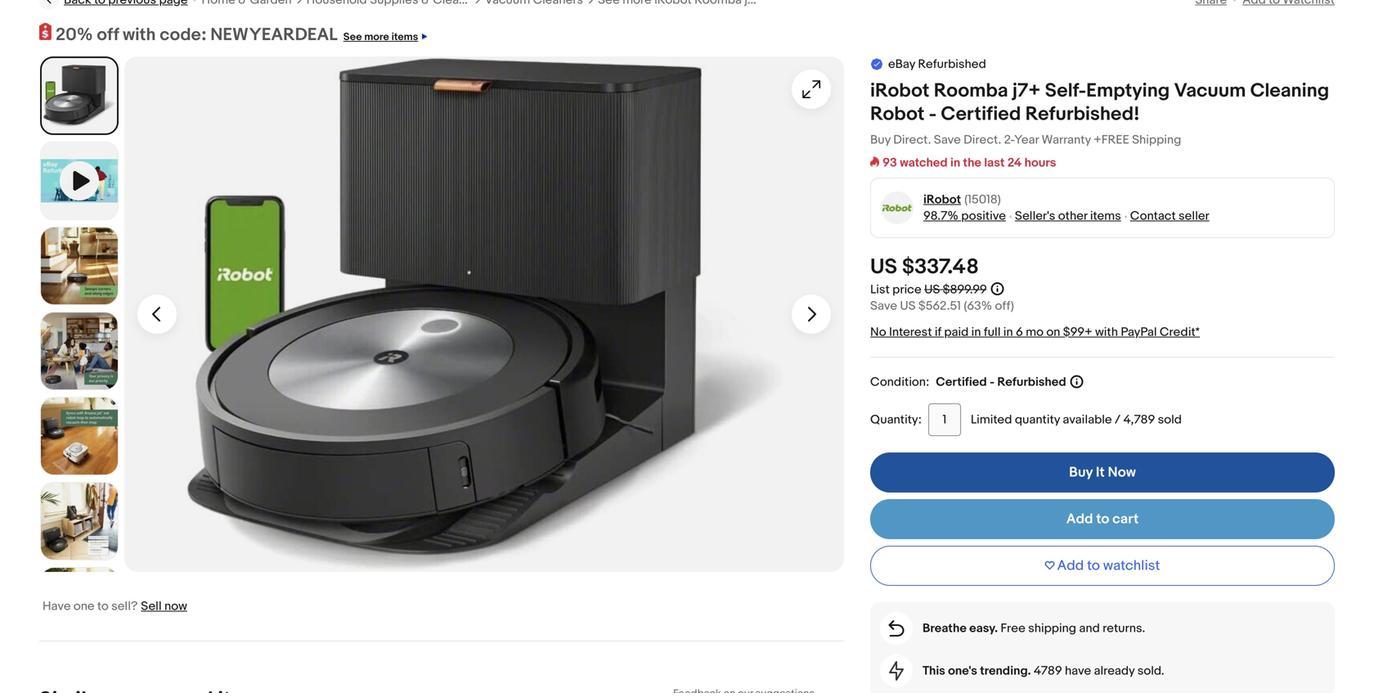 Task type: vqa. For each thing, say whether or not it's contained in the screenshot.
the middle in
yes



Task type: locate. For each thing, give the bounding box(es) containing it.
items
[[392, 31, 418, 43], [1091, 209, 1122, 223]]

- up limited
[[990, 375, 995, 390]]

$337.48
[[902, 255, 979, 280]]

easy.
[[970, 621, 998, 636]]

direct. up watched
[[894, 133, 932, 147]]

1 horizontal spatial in
[[972, 325, 981, 340]]

save up 93 watched in the last 24 hours
[[934, 133, 961, 147]]

refurbished up quantity at bottom
[[998, 375, 1067, 390]]

add down add to cart
[[1058, 557, 1084, 575]]

picture 3 of 11 image
[[41, 313, 118, 390]]

have one to sell? sell now
[[43, 599, 187, 614]]

(15018)
[[965, 192, 1001, 207]]

0 vertical spatial save
[[934, 133, 961, 147]]

2 vertical spatial us
[[900, 299, 916, 313]]

us down price
[[900, 299, 916, 313]]

items right more
[[392, 31, 418, 43]]

irobot image
[[881, 191, 914, 225]]

0 horizontal spatial with
[[123, 24, 156, 45]]

if
[[935, 325, 942, 340]]

refurbished!
[[1026, 103, 1140, 126]]

in left full
[[972, 325, 981, 340]]

add inside button
[[1058, 557, 1084, 575]]

1 vertical spatial us
[[925, 282, 940, 297]]

irobot inside irobot roomba j7+ self-emptying vacuum cleaning robot - certified refurbished! buy direct. save direct. 2-year warranty +free shipping
[[871, 79, 930, 103]]

with right off
[[123, 24, 156, 45]]

0 horizontal spatial save
[[871, 299, 898, 313]]

mo
[[1026, 325, 1044, 340]]

1 horizontal spatial save
[[934, 133, 961, 147]]

0 vertical spatial items
[[392, 31, 418, 43]]

2 horizontal spatial us
[[925, 282, 940, 297]]

to left cart
[[1097, 511, 1110, 528]]

1 horizontal spatial -
[[990, 375, 995, 390]]

/
[[1115, 413, 1121, 427]]

picture 5 of 11 image
[[41, 483, 118, 560]]

0 horizontal spatial us
[[871, 255, 898, 280]]

ebay
[[889, 57, 916, 72]]

direct.
[[894, 133, 932, 147], [964, 133, 1002, 147]]

0 vertical spatial with details__icon image
[[889, 620, 905, 637]]

0 vertical spatial with
[[123, 24, 156, 45]]

buy up 93
[[871, 133, 891, 147]]

0 vertical spatial certified
[[941, 103, 1021, 126]]

to
[[1097, 511, 1110, 528], [1088, 557, 1100, 575], [97, 599, 109, 614]]

returns.
[[1103, 621, 1146, 636]]

1 horizontal spatial direct.
[[964, 133, 1002, 147]]

2 vertical spatial to
[[97, 599, 109, 614]]

1 vertical spatial with
[[1096, 325, 1119, 340]]

93
[[883, 156, 898, 170]]

have
[[43, 599, 71, 614]]

j7+
[[1013, 79, 1041, 103]]

list price us $899.99
[[871, 282, 987, 297]]

0 vertical spatial -
[[929, 103, 937, 126]]

to for watchlist
[[1088, 557, 1100, 575]]

6
[[1016, 325, 1023, 340]]

24
[[1008, 156, 1022, 170]]

0 horizontal spatial -
[[929, 103, 937, 126]]

- right robot
[[929, 103, 937, 126]]

1 horizontal spatial refurbished
[[998, 375, 1067, 390]]

with details__icon image for breathe
[[889, 620, 905, 637]]

video 1 of 1 image
[[41, 142, 118, 219]]

1 vertical spatial items
[[1091, 209, 1122, 223]]

seller's
[[1015, 209, 1056, 223]]

save down the list
[[871, 299, 898, 313]]

with
[[123, 24, 156, 45], [1096, 325, 1119, 340]]

items for see more items
[[392, 31, 418, 43]]

items for seller's other items
[[1091, 209, 1122, 223]]

and
[[1080, 621, 1100, 636]]

1 vertical spatial buy
[[1070, 464, 1093, 481]]

more information - about this item condition image
[[1071, 375, 1084, 388]]

0 horizontal spatial buy
[[871, 133, 891, 147]]

us up the list
[[871, 255, 898, 280]]

text__icon image
[[871, 57, 884, 70]]

to right one
[[97, 599, 109, 614]]

items right other
[[1091, 209, 1122, 223]]

-
[[929, 103, 937, 126], [990, 375, 995, 390]]

have
[[1065, 664, 1092, 678]]

roomba
[[934, 79, 1009, 103]]

0 vertical spatial refurbished
[[918, 57, 987, 72]]

93 watched in the last 24 hours
[[883, 156, 1057, 170]]

with details__icon image
[[889, 620, 905, 637], [889, 661, 904, 681]]

buy left it
[[1070, 464, 1093, 481]]

one
[[74, 599, 95, 614]]

in left the on the top right
[[951, 156, 961, 170]]

picture 4 of 11 image
[[41, 398, 118, 475]]

us up $562.51
[[925, 282, 940, 297]]

contact
[[1131, 209, 1176, 223]]

irobot
[[871, 79, 930, 103], [924, 192, 962, 207]]

add
[[1067, 511, 1094, 528], [1058, 557, 1084, 575]]

free
[[1001, 621, 1026, 636]]

newyeardeal
[[211, 24, 338, 45]]

with details__icon image left breathe
[[889, 620, 905, 637]]

certified up quantity: text field
[[936, 375, 987, 390]]

this
[[923, 664, 946, 678]]

paypal
[[1121, 325, 1157, 340]]

1 vertical spatial irobot
[[924, 192, 962, 207]]

with right $99+
[[1096, 325, 1119, 340]]

in left 6
[[1004, 325, 1014, 340]]

hours
[[1025, 156, 1057, 170]]

1 vertical spatial with details__icon image
[[889, 661, 904, 681]]

breathe easy. free shipping and returns.
[[923, 621, 1146, 636]]

0 vertical spatial to
[[1097, 511, 1110, 528]]

limited quantity available / 4,789 sold
[[971, 413, 1182, 427]]

1 horizontal spatial items
[[1091, 209, 1122, 223]]

2-
[[1005, 133, 1015, 147]]

irobot roomba j7+ self-emptying vacuum cleaning robot - certified refurbished! - picture 1 of 11 image
[[124, 57, 844, 572]]

us
[[871, 255, 898, 280], [925, 282, 940, 297], [900, 299, 916, 313]]

0 vertical spatial irobot
[[871, 79, 930, 103]]

0 vertical spatial buy
[[871, 133, 891, 147]]

quantity:
[[871, 413, 922, 427]]

(63%
[[964, 299, 993, 313]]

code:
[[160, 24, 207, 45]]

to left watchlist
[[1088, 557, 1100, 575]]

0 horizontal spatial items
[[392, 31, 418, 43]]

see
[[343, 31, 362, 43]]

no interest if paid in full in 6 mo on $99+ with paypal credit*
[[871, 325, 1200, 340]]

refurbished up roomba
[[918, 57, 987, 72]]

add left cart
[[1067, 511, 1094, 528]]

shipping
[[1133, 133, 1182, 147]]

it
[[1096, 464, 1105, 481]]

vacuum
[[1175, 79, 1246, 103]]

2 direct. from the left
[[964, 133, 1002, 147]]

irobot up 98.7%
[[924, 192, 962, 207]]

+free
[[1094, 133, 1130, 147]]

irobot down ebay
[[871, 79, 930, 103]]

20%
[[56, 24, 93, 45]]

breathe
[[923, 621, 967, 636]]

1 vertical spatial to
[[1088, 557, 1100, 575]]

1 horizontal spatial buy
[[1070, 464, 1093, 481]]

add to cart link
[[871, 499, 1335, 539]]

certified
[[941, 103, 1021, 126], [936, 375, 987, 390]]

0 horizontal spatial direct.
[[894, 133, 932, 147]]

98.7%
[[924, 209, 959, 223]]

sell
[[141, 599, 162, 614]]

0 vertical spatial add
[[1067, 511, 1094, 528]]

to inside button
[[1088, 557, 1100, 575]]

irobot (15018)
[[924, 192, 1001, 207]]

certified up 2-
[[941, 103, 1021, 126]]

save
[[934, 133, 961, 147], [871, 299, 898, 313]]

1 horizontal spatial with
[[1096, 325, 1119, 340]]

1 vertical spatial add
[[1058, 557, 1084, 575]]

with details__icon image left this at bottom
[[889, 661, 904, 681]]

no interest if paid in full in 6 mo on $99+ with paypal credit* link
[[871, 325, 1200, 340]]

to for cart
[[1097, 511, 1110, 528]]

buy
[[871, 133, 891, 147], [1070, 464, 1093, 481]]

direct. up the on the top right
[[964, 133, 1002, 147]]



Task type: describe. For each thing, give the bounding box(es) containing it.
add to watchlist button
[[871, 546, 1335, 586]]

seller's other items link
[[1015, 209, 1122, 223]]

this one's trending. 4789 have already sold.
[[923, 664, 1165, 678]]

credit*
[[1160, 325, 1200, 340]]

add for add to watchlist
[[1058, 557, 1084, 575]]

picture 1 of 11 image
[[42, 58, 117, 133]]

certified inside irobot roomba j7+ self-emptying vacuum cleaning robot - certified refurbished! buy direct. save direct. 2-year warranty +free shipping
[[941, 103, 1021, 126]]

the
[[963, 156, 982, 170]]

irobot link
[[924, 192, 962, 208]]

1 vertical spatial certified
[[936, 375, 987, 390]]

$899.99
[[943, 282, 987, 297]]

paid
[[945, 325, 969, 340]]

add for add to cart
[[1067, 511, 1094, 528]]

watchlist
[[1104, 557, 1161, 575]]

irobot for (15018)
[[924, 192, 962, 207]]

98.7% positive link
[[924, 209, 1006, 223]]

sell now link
[[141, 599, 187, 614]]

interest
[[889, 325, 932, 340]]

year
[[1015, 133, 1039, 147]]

98.7% positive
[[924, 209, 1006, 223]]

see more items
[[343, 31, 418, 43]]

buy inside irobot roomba j7+ self-emptying vacuum cleaning robot - certified refurbished! buy direct. save direct. 2-year warranty +free shipping
[[871, 133, 891, 147]]

condition:
[[871, 375, 930, 390]]

trending.
[[980, 664, 1031, 678]]

quantity
[[1015, 413, 1060, 427]]

1 horizontal spatial us
[[900, 299, 916, 313]]

add to cart
[[1067, 511, 1139, 528]]

on
[[1047, 325, 1061, 340]]

irobot roomba j7+ self-emptying vacuum cleaning robot - certified refurbished! buy direct. save direct. 2-year warranty +free shipping
[[871, 79, 1330, 147]]

us $337.48
[[871, 255, 979, 280]]

$99+
[[1064, 325, 1093, 340]]

1 vertical spatial save
[[871, 299, 898, 313]]

cart
[[1113, 511, 1139, 528]]

irobot for roomba
[[871, 79, 930, 103]]

shipping
[[1029, 621, 1077, 636]]

4,789
[[1124, 413, 1156, 427]]

2 horizontal spatial in
[[1004, 325, 1014, 340]]

warranty
[[1042, 133, 1091, 147]]

- inside irobot roomba j7+ self-emptying vacuum cleaning robot - certified refurbished! buy direct. save direct. 2-year warranty +free shipping
[[929, 103, 937, 126]]

no
[[871, 325, 887, 340]]

0 vertical spatial us
[[871, 255, 898, 280]]

one's
[[948, 664, 978, 678]]

price
[[893, 282, 922, 297]]

off
[[97, 24, 119, 45]]

seller's other items
[[1015, 209, 1122, 223]]

full
[[984, 325, 1001, 340]]

self-
[[1045, 79, 1087, 103]]

now
[[1108, 464, 1136, 481]]

ebay refurbished
[[889, 57, 987, 72]]

1 vertical spatial -
[[990, 375, 995, 390]]

watched
[[900, 156, 948, 170]]

contact seller link
[[1131, 209, 1210, 223]]

certified - refurbished
[[936, 375, 1067, 390]]

Quantity: text field
[[929, 404, 961, 436]]

buy it now link
[[871, 453, 1335, 493]]

more
[[364, 31, 389, 43]]

positive
[[962, 209, 1006, 223]]

20% off with code: newyeardeal
[[56, 24, 338, 45]]

4789
[[1034, 664, 1063, 678]]

add to watchlist
[[1058, 557, 1161, 575]]

1 vertical spatial refurbished
[[998, 375, 1067, 390]]

available
[[1063, 413, 1112, 427]]

0 horizontal spatial in
[[951, 156, 961, 170]]

save us $562.51 (63% off)
[[871, 299, 1015, 313]]

sold
[[1158, 413, 1182, 427]]

0 horizontal spatial refurbished
[[918, 57, 987, 72]]

save inside irobot roomba j7+ self-emptying vacuum cleaning robot - certified refurbished! buy direct. save direct. 2-year warranty +free shipping
[[934, 133, 961, 147]]

robot
[[871, 103, 925, 126]]

emptying
[[1087, 79, 1170, 103]]

other
[[1059, 209, 1088, 223]]

last
[[985, 156, 1005, 170]]

picture 2 of 11 image
[[41, 228, 118, 304]]

sold.
[[1138, 664, 1165, 678]]

sell?
[[111, 599, 138, 614]]

with details__icon image for this
[[889, 661, 904, 681]]

1 direct. from the left
[[894, 133, 932, 147]]

limited
[[971, 413, 1013, 427]]

off)
[[995, 299, 1015, 313]]

buy it now
[[1070, 464, 1136, 481]]

list
[[871, 282, 890, 297]]

$562.51
[[919, 299, 961, 313]]

see more items link
[[338, 24, 427, 45]]

now
[[164, 599, 187, 614]]

cleaning
[[1251, 79, 1330, 103]]



